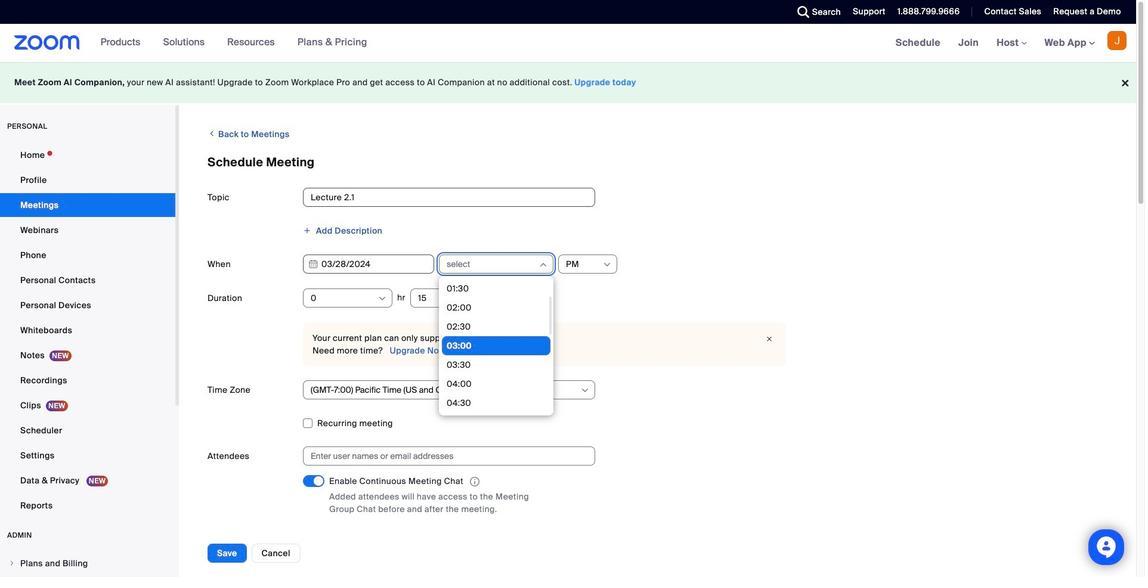 Task type: vqa. For each thing, say whether or not it's contained in the screenshot.
1st 'cell' from the right
no



Task type: locate. For each thing, give the bounding box(es) containing it.
option group
[[303, 531, 1108, 550]]

banner
[[0, 24, 1137, 63]]

add image
[[303, 227, 312, 235]]

show options image
[[378, 294, 387, 304]]

zoom logo image
[[14, 35, 80, 50]]

menu item
[[0, 553, 175, 575]]

0 horizontal spatial show options image
[[581, 386, 590, 396]]

show options image
[[603, 260, 612, 270], [581, 386, 590, 396]]

footer
[[0, 62, 1137, 103]]

0 vertical spatial show options image
[[603, 260, 612, 270]]

application
[[329, 476, 556, 489]]

hide options image
[[539, 260, 548, 270]]

left image
[[208, 128, 216, 140]]

1 vertical spatial show options image
[[581, 386, 590, 396]]

list box
[[442, 222, 551, 578]]



Task type: describe. For each thing, give the bounding box(es) containing it.
Persistent Chat, enter email address,Enter user names or email addresses text field
[[311, 448, 577, 466]]

personal menu menu
[[0, 143, 175, 519]]

choose date text field
[[303, 255, 434, 274]]

meetings navigation
[[887, 24, 1137, 63]]

profile picture image
[[1108, 31, 1127, 50]]

1 horizontal spatial show options image
[[603, 260, 612, 270]]

right image
[[8, 560, 16, 568]]

My Meeting text field
[[303, 188, 596, 207]]

select start time text field
[[447, 255, 538, 273]]

learn more about enable continuous meeting chat image
[[467, 477, 483, 488]]

close image
[[763, 334, 777, 346]]

product information navigation
[[92, 24, 377, 62]]



